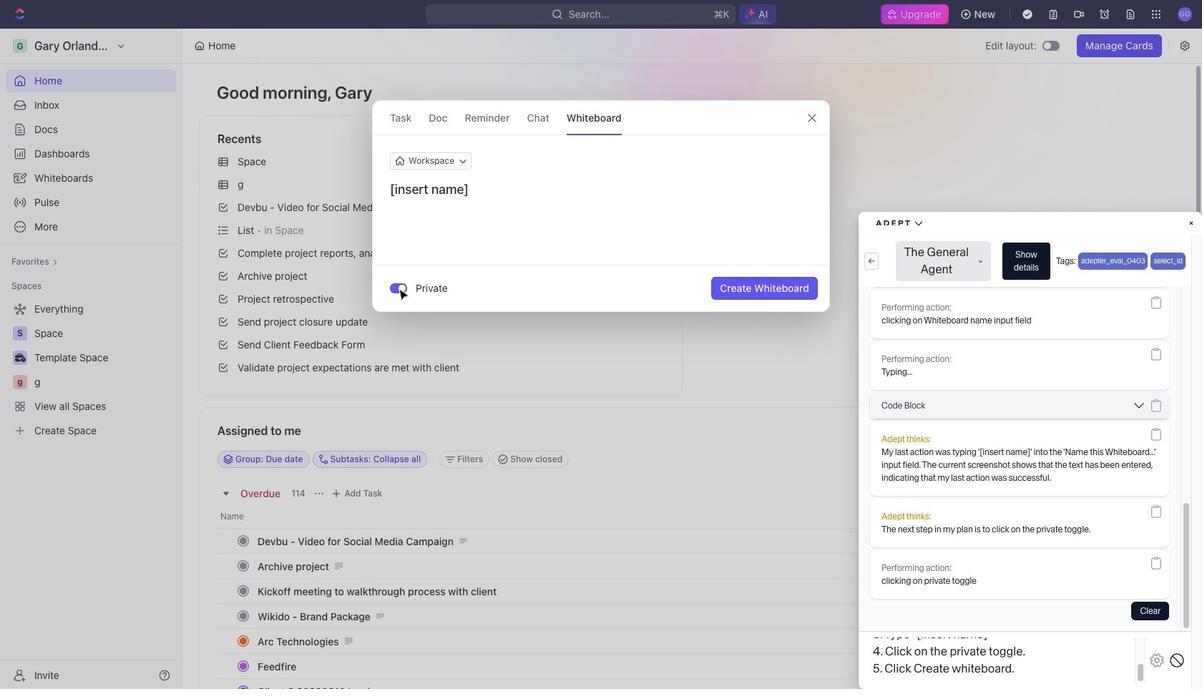 Task type: vqa. For each thing, say whether or not it's contained in the screenshot.
Jacob Simon's Workspace, , element
no



Task type: locate. For each thing, give the bounding box(es) containing it.
tree
[[6, 298, 176, 442]]

dialog
[[372, 100, 830, 312]]

tree inside sidebar navigation
[[6, 298, 176, 442]]



Task type: describe. For each thing, give the bounding box(es) containing it.
sidebar navigation
[[0, 29, 183, 689]]

Name this Whiteboard... field
[[373, 181, 830, 198]]

Search tasks... text field
[[960, 449, 1103, 470]]



